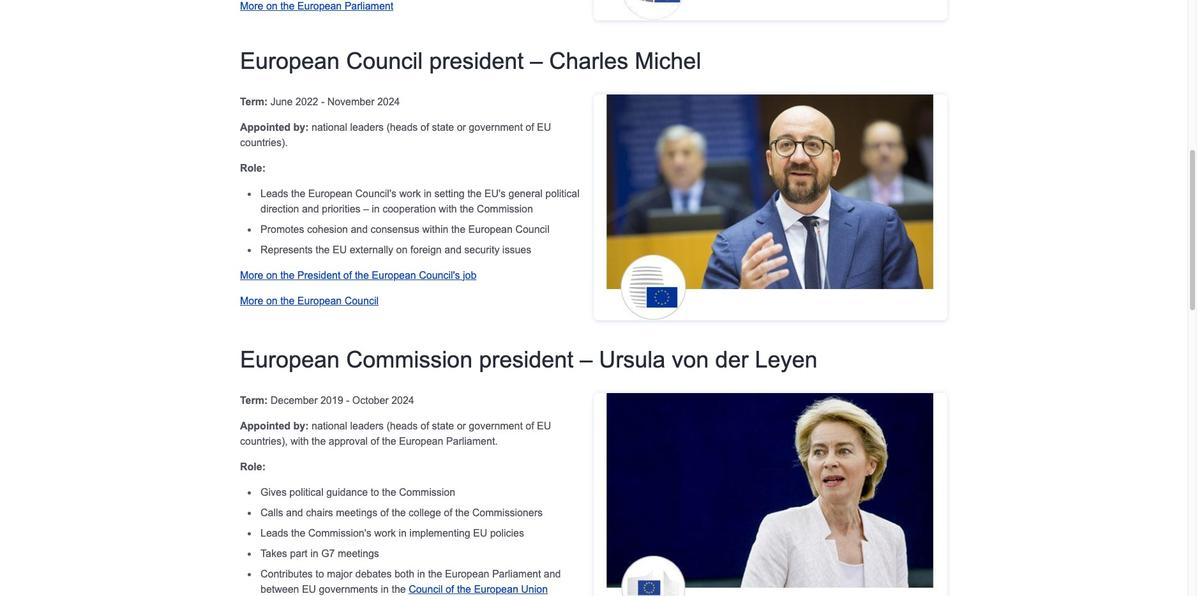 Task type: vqa. For each thing, say whether or not it's contained in the screenshot.
xs icon associated with Vimeo
no



Task type: locate. For each thing, give the bounding box(es) containing it.
commission down eu's
[[477, 204, 533, 214]]

1 term: from the top
[[240, 96, 268, 107]]

1 horizontal spatial parliament
[[492, 569, 541, 580]]

0 vertical spatial -
[[321, 96, 325, 107]]

1 vertical spatial role:
[[240, 462, 266, 472]]

1 state from the top
[[432, 122, 454, 133]]

of
[[421, 122, 429, 133], [526, 122, 534, 133], [344, 270, 352, 281], [421, 421, 429, 432], [526, 421, 534, 432], [371, 436, 379, 447], [380, 508, 389, 518], [444, 508, 453, 518], [446, 584, 454, 595]]

term: for european council president – charles michel
[[240, 96, 268, 107]]

charles michel image
[[594, 94, 948, 320]]

1 role: from the top
[[240, 163, 266, 174]]

college
[[409, 508, 441, 518]]

national for commission
[[312, 421, 348, 432]]

by:
[[294, 122, 309, 133], [294, 421, 309, 432]]

more for more on the european council
[[240, 296, 263, 306]]

state inside national leaders (heads of state or government of eu countries), with the approval of the european parliament.
[[432, 421, 454, 432]]

european inside national leaders (heads of state or government of eu countries), with the approval of the european parliament.
[[399, 436, 444, 447]]

state
[[432, 122, 454, 133], [432, 421, 454, 432]]

council's
[[356, 188, 397, 199], [419, 270, 460, 281]]

appointed by: for european commission president – ursula von der leyen
[[240, 421, 309, 432]]

1 horizontal spatial to
[[371, 487, 379, 498]]

both
[[395, 569, 415, 580]]

2 vertical spatial –
[[580, 347, 593, 373]]

or
[[457, 122, 466, 133], [457, 421, 466, 432]]

by: for commission
[[294, 421, 309, 432]]

and right calls
[[286, 508, 303, 518]]

or for council
[[457, 122, 466, 133]]

1 horizontal spatial -
[[346, 395, 350, 406]]

1 horizontal spatial council's
[[419, 270, 460, 281]]

the
[[281, 1, 295, 11], [291, 188, 306, 199], [468, 188, 482, 199], [460, 204, 474, 214], [451, 224, 466, 235], [316, 244, 330, 255], [281, 270, 295, 281], [355, 270, 369, 281], [281, 296, 295, 306], [312, 436, 326, 447], [382, 436, 396, 447], [382, 487, 396, 498], [392, 508, 406, 518], [455, 508, 470, 518], [291, 528, 306, 539], [428, 569, 442, 580], [392, 584, 406, 595], [457, 584, 471, 595]]

european council president – charles michel
[[240, 48, 702, 74]]

term: left june
[[240, 96, 268, 107]]

in left g7
[[311, 548, 319, 559]]

-
[[321, 96, 325, 107], [346, 395, 350, 406]]

role:
[[240, 163, 266, 174], [240, 462, 266, 472]]

2024
[[377, 96, 400, 107], [392, 395, 414, 406]]

leads inside the leads the european council's work in setting the eu's general political direction and priorities – in cooperation with the commission
[[261, 188, 288, 199]]

2 horizontal spatial –
[[580, 347, 593, 373]]

work down calls and chairs meetings of the college of the commissioners
[[374, 528, 396, 539]]

0 vertical spatial 2024
[[377, 96, 400, 107]]

leads up direction
[[261, 188, 288, 199]]

0 horizontal spatial parliament
[[345, 1, 394, 11]]

political up chairs in the bottom left of the page
[[290, 487, 324, 498]]

president for council
[[429, 48, 524, 74]]

2 leaders from the top
[[350, 421, 384, 432]]

council down 'more on the president of the european council's job' link
[[345, 296, 379, 306]]

with
[[439, 204, 457, 214], [291, 436, 309, 447]]

(heads inside national leaders (heads of state or government of eu countries).
[[387, 122, 418, 133]]

more on the european council
[[240, 296, 379, 306]]

2 appointed from the top
[[240, 421, 291, 432]]

1 national from the top
[[312, 122, 348, 133]]

1 appointed by: from the top
[[240, 122, 309, 133]]

and up union
[[544, 569, 561, 580]]

1 vertical spatial (heads
[[387, 421, 418, 432]]

1 vertical spatial leaders
[[350, 421, 384, 432]]

1 vertical spatial 2024
[[392, 395, 414, 406]]

0 vertical spatial political
[[546, 188, 580, 199]]

between
[[261, 584, 299, 595]]

0 vertical spatial role:
[[240, 163, 266, 174]]

approval
[[329, 436, 368, 447]]

eu inside contributes to major debates both in the european parliament and between eu governments in the
[[302, 584, 316, 595]]

role: down countries).
[[240, 163, 266, 174]]

in down calls and chairs meetings of the college of the commissioners
[[399, 528, 407, 539]]

implementing
[[410, 528, 470, 539]]

government inside national leaders (heads of state or government of eu countries), with the approval of the european parliament.
[[469, 421, 523, 432]]

to right 'guidance' in the left bottom of the page
[[371, 487, 379, 498]]

0 vertical spatial parliament
[[345, 1, 394, 11]]

commission
[[477, 204, 533, 214], [346, 347, 473, 373], [399, 487, 455, 498]]

national
[[312, 122, 348, 133], [312, 421, 348, 432]]

0 vertical spatial president
[[429, 48, 524, 74]]

government for council
[[469, 122, 523, 133]]

– right "priorities"
[[363, 204, 369, 214]]

state inside national leaders (heads of state or government of eu countries).
[[432, 122, 454, 133]]

european
[[298, 1, 342, 11], [240, 48, 340, 74], [308, 188, 353, 199], [469, 224, 513, 235], [372, 270, 416, 281], [298, 296, 342, 306], [240, 347, 340, 373], [399, 436, 444, 447], [445, 569, 490, 580], [474, 584, 519, 595]]

1 vertical spatial by:
[[294, 421, 309, 432]]

- right 2022
[[321, 96, 325, 107]]

council's up cooperation
[[356, 188, 397, 199]]

(heads
[[387, 122, 418, 133], [387, 421, 418, 432]]

commission up october
[[346, 347, 473, 373]]

2 (heads from the top
[[387, 421, 418, 432]]

0 vertical spatial council's
[[356, 188, 397, 199]]

appointed by:
[[240, 122, 309, 133], [240, 421, 309, 432]]

political
[[546, 188, 580, 199], [290, 487, 324, 498]]

0 horizontal spatial –
[[363, 204, 369, 214]]

1 vertical spatial government
[[469, 421, 523, 432]]

1 vertical spatial or
[[457, 421, 466, 432]]

2024 right october
[[392, 395, 414, 406]]

eu
[[537, 122, 551, 133], [333, 244, 347, 255], [537, 421, 551, 432], [473, 528, 487, 539], [302, 584, 316, 595]]

2 term: from the top
[[240, 395, 268, 406]]

2024 up national leaders (heads of state or government of eu countries).
[[377, 96, 400, 107]]

(heads for council
[[387, 122, 418, 133]]

0 vertical spatial government
[[469, 122, 523, 133]]

council down both
[[409, 584, 443, 595]]

union
[[521, 584, 548, 595]]

with right countries),
[[291, 436, 309, 447]]

governments
[[319, 584, 378, 595]]

job
[[463, 270, 477, 281]]

– left ursula
[[580, 347, 593, 373]]

leaders inside national leaders (heads of state or government of eu countries), with the approval of the european parliament.
[[350, 421, 384, 432]]

1 vertical spatial national
[[312, 421, 348, 432]]

commission up college
[[399, 487, 455, 498]]

chairs
[[306, 508, 333, 518]]

0 horizontal spatial council's
[[356, 188, 397, 199]]

appointed
[[240, 122, 291, 133], [240, 421, 291, 432]]

with inside the leads the european council's work in setting the eu's general political direction and priorities – in cooperation with the commission
[[439, 204, 457, 214]]

leaders up approval
[[350, 421, 384, 432]]

1 leaders from the top
[[350, 122, 384, 133]]

appointed by: up countries).
[[240, 122, 309, 133]]

1 vertical spatial more
[[240, 270, 263, 281]]

0 vertical spatial national
[[312, 122, 348, 133]]

0 vertical spatial by:
[[294, 122, 309, 133]]

leyen
[[755, 347, 818, 373]]

0 vertical spatial leads
[[261, 188, 288, 199]]

0 vertical spatial commission
[[477, 204, 533, 214]]

1 vertical spatial parliament
[[492, 569, 541, 580]]

and down within
[[445, 244, 462, 255]]

december
[[271, 395, 318, 406]]

2 leads from the top
[[261, 528, 288, 539]]

1 horizontal spatial political
[[546, 188, 580, 199]]

1 vertical spatial to
[[316, 569, 324, 580]]

0 horizontal spatial work
[[374, 528, 396, 539]]

work up cooperation
[[399, 188, 421, 199]]

1 vertical spatial commission
[[346, 347, 473, 373]]

on
[[266, 1, 278, 11], [396, 244, 408, 255], [266, 270, 278, 281], [266, 296, 278, 306]]

1 more from the top
[[240, 1, 263, 11]]

3 more from the top
[[240, 296, 263, 306]]

national inside national leaders (heads of state or government of eu countries), with the approval of the european parliament.
[[312, 421, 348, 432]]

0 vertical spatial term:
[[240, 96, 268, 107]]

government inside national leaders (heads of state or government of eu countries).
[[469, 122, 523, 133]]

- right 2019
[[346, 395, 350, 406]]

1 vertical spatial appointed
[[240, 421, 291, 432]]

2 national from the top
[[312, 421, 348, 432]]

leaders
[[350, 122, 384, 133], [350, 421, 384, 432]]

1 leads from the top
[[261, 188, 288, 199]]

(heads inside national leaders (heads of state or government of eu countries), with the approval of the european parliament.
[[387, 421, 418, 432]]

setting
[[435, 188, 465, 199]]

term: for european commission president – ursula von der leyen
[[240, 395, 268, 406]]

or inside national leaders (heads of state or government of eu countries).
[[457, 122, 466, 133]]

meetings down gives political guidance to the commission
[[336, 508, 378, 518]]

government
[[469, 122, 523, 133], [469, 421, 523, 432]]

to left major
[[316, 569, 324, 580]]

state for council
[[432, 122, 454, 133]]

leads the european council's work in setting the eu's general political direction and priorities – in cooperation with the commission
[[261, 188, 580, 214]]

leads
[[261, 188, 288, 199], [261, 528, 288, 539]]

1 horizontal spatial work
[[399, 188, 421, 199]]

1 vertical spatial term:
[[240, 395, 268, 406]]

1 vertical spatial -
[[346, 395, 350, 406]]

1 vertical spatial –
[[363, 204, 369, 214]]

priorities
[[322, 204, 361, 214]]

– inside the leads the european council's work in setting the eu's general political direction and priorities – in cooperation with the commission
[[363, 204, 369, 214]]

council
[[346, 48, 423, 74], [516, 224, 550, 235], [345, 296, 379, 306], [409, 584, 443, 595]]

council's inside the leads the european council's work in setting the eu's general political direction and priorities – in cooperation with the commission
[[356, 188, 397, 199]]

von
[[672, 347, 709, 373]]

0 vertical spatial state
[[432, 122, 454, 133]]

0 horizontal spatial to
[[316, 569, 324, 580]]

2 or from the top
[[457, 421, 466, 432]]

meetings up debates
[[338, 548, 379, 559]]

g7
[[321, 548, 335, 559]]

1 vertical spatial leads
[[261, 528, 288, 539]]

1 vertical spatial president
[[479, 347, 574, 373]]

part
[[290, 548, 308, 559]]

appointed up countries).
[[240, 122, 291, 133]]

represents the eu externally on foreign and security issues
[[261, 244, 532, 255]]

1 or from the top
[[457, 122, 466, 133]]

0 horizontal spatial with
[[291, 436, 309, 447]]

0 vertical spatial appointed
[[240, 122, 291, 133]]

2024 for commission
[[392, 395, 414, 406]]

0 vertical spatial appointed by:
[[240, 122, 309, 133]]

0 vertical spatial with
[[439, 204, 457, 214]]

2 appointed by: from the top
[[240, 421, 309, 432]]

0 vertical spatial or
[[457, 122, 466, 133]]

appointed by: up countries),
[[240, 421, 309, 432]]

– for council
[[530, 48, 543, 74]]

leaders inside national leaders (heads of state or government of eu countries).
[[350, 122, 384, 133]]

to
[[371, 487, 379, 498], [316, 569, 324, 580]]

term: left 'december'
[[240, 395, 268, 406]]

president
[[429, 48, 524, 74], [479, 347, 574, 373]]

represents
[[261, 244, 313, 255]]

– left charles
[[530, 48, 543, 74]]

parliament
[[345, 1, 394, 11], [492, 569, 541, 580]]

1 horizontal spatial with
[[439, 204, 457, 214]]

by: down 2022
[[294, 122, 309, 133]]

and
[[302, 204, 319, 214], [351, 224, 368, 235], [445, 244, 462, 255], [286, 508, 303, 518], [544, 569, 561, 580]]

president for commission
[[479, 347, 574, 373]]

more on the european council link
[[240, 296, 379, 306]]

guidance
[[326, 487, 368, 498]]

0 vertical spatial –
[[530, 48, 543, 74]]

appointed up countries),
[[240, 421, 291, 432]]

leads for leads the european council's work in setting the eu's general political direction and priorities – in cooperation with the commission
[[261, 188, 288, 199]]

more on the president of the european council's job
[[240, 270, 477, 281]]

and up the cohesion
[[302, 204, 319, 214]]

1 by: from the top
[[294, 122, 309, 133]]

october
[[352, 395, 389, 406]]

council's down foreign
[[419, 270, 460, 281]]

by: down 'december'
[[294, 421, 309, 432]]

national up approval
[[312, 421, 348, 432]]

national down term: june 2022 - november 2024
[[312, 122, 348, 133]]

appointed for european council president – charles michel
[[240, 122, 291, 133]]

1 appointed from the top
[[240, 122, 291, 133]]

1 vertical spatial with
[[291, 436, 309, 447]]

0 vertical spatial work
[[399, 188, 421, 199]]

0 vertical spatial (heads
[[387, 122, 418, 133]]

leaders down november
[[350, 122, 384, 133]]

parliament inside contributes to major debates both in the european parliament and between eu governments in the
[[492, 569, 541, 580]]

political right "general"
[[546, 188, 580, 199]]

2 state from the top
[[432, 421, 454, 432]]

0 horizontal spatial -
[[321, 96, 325, 107]]

cohesion
[[307, 224, 348, 235]]

- for commission
[[346, 395, 350, 406]]

0 horizontal spatial political
[[290, 487, 324, 498]]

ursula von der leyen image
[[594, 393, 948, 597]]

more
[[240, 1, 263, 11], [240, 270, 263, 281], [240, 296, 263, 306]]

2 more from the top
[[240, 270, 263, 281]]

more on the european parliament
[[240, 1, 394, 11]]

gives
[[261, 487, 287, 498]]

leads the commission's work in implementing eu policies
[[261, 528, 524, 539]]

0 vertical spatial leaders
[[350, 122, 384, 133]]

or inside national leaders (heads of state or government of eu countries), with the approval of the european parliament.
[[457, 421, 466, 432]]

2 vertical spatial more
[[240, 296, 263, 306]]

with down the setting
[[439, 204, 457, 214]]

0 vertical spatial more
[[240, 1, 263, 11]]

1 government from the top
[[469, 122, 523, 133]]

1 horizontal spatial –
[[530, 48, 543, 74]]

1 (heads from the top
[[387, 122, 418, 133]]

national inside national leaders (heads of state or government of eu countries).
[[312, 122, 348, 133]]

meetings
[[336, 508, 378, 518], [338, 548, 379, 559]]

2 role: from the top
[[240, 462, 266, 472]]

2 government from the top
[[469, 421, 523, 432]]

european inside contributes to major debates both in the european parliament and between eu governments in the
[[445, 569, 490, 580]]

work
[[399, 188, 421, 199], [374, 528, 396, 539]]

june
[[271, 96, 293, 107]]

major
[[327, 569, 353, 580]]

national leaders (heads of state or government of eu countries).
[[240, 122, 551, 148]]

1 vertical spatial state
[[432, 421, 454, 432]]

commission's
[[308, 528, 372, 539]]

2 by: from the top
[[294, 421, 309, 432]]

in left the setting
[[424, 188, 432, 199]]

0 vertical spatial to
[[371, 487, 379, 498]]

role: for european council president – charles michel
[[240, 163, 266, 174]]

calls and chairs meetings of the college of the commissioners
[[261, 508, 543, 518]]

role: down countries),
[[240, 462, 266, 472]]

leads up takes
[[261, 528, 288, 539]]

state for commission
[[432, 421, 454, 432]]

commission inside the leads the european council's work in setting the eu's general political direction and priorities – in cooperation with the commission
[[477, 204, 533, 214]]

1 vertical spatial appointed by:
[[240, 421, 309, 432]]

1 vertical spatial council's
[[419, 270, 460, 281]]



Task type: describe. For each thing, give the bounding box(es) containing it.
government for commission
[[469, 421, 523, 432]]

contributes
[[261, 569, 313, 580]]

with inside national leaders (heads of state or government of eu countries), with the approval of the european parliament.
[[291, 436, 309, 447]]

- for council
[[321, 96, 325, 107]]

appointed for european commission president – ursula von der leyen
[[240, 421, 291, 432]]

and inside contributes to major debates both in the european parliament and between eu governments in the
[[544, 569, 561, 580]]

1 vertical spatial work
[[374, 528, 396, 539]]

term: december 2019 - october 2024
[[240, 395, 414, 406]]

national leaders (heads of state or government of eu countries), with the approval of the european parliament.
[[240, 421, 551, 447]]

contributes to major debates both in the european parliament and between eu governments in the
[[261, 569, 561, 595]]

president
[[298, 270, 341, 281]]

2022
[[296, 96, 318, 107]]

countries).
[[240, 137, 288, 148]]

more on the european parliament link
[[240, 1, 394, 11]]

and up externally
[[351, 224, 368, 235]]

role: for european commission president – ursula von der leyen
[[240, 462, 266, 472]]

security
[[465, 244, 500, 255]]

european commission president – ursula von der leyen
[[240, 347, 818, 373]]

eu's
[[485, 188, 506, 199]]

eu inside national leaders (heads of state or government of eu countries).
[[537, 122, 551, 133]]

general
[[509, 188, 543, 199]]

european inside the leads the european council's work in setting the eu's general political direction and priorities – in cooperation with the commission
[[308, 188, 353, 199]]

promotes
[[261, 224, 304, 235]]

national for council
[[312, 122, 348, 133]]

in down debates
[[381, 584, 389, 595]]

parliament.
[[446, 436, 498, 447]]

term: june 2022 - november 2024
[[240, 96, 400, 107]]

0 vertical spatial meetings
[[336, 508, 378, 518]]

promotes cohesion and consensus within the european council
[[261, 224, 550, 235]]

commissioners
[[473, 508, 543, 518]]

by: for council
[[294, 122, 309, 133]]

2 vertical spatial commission
[[399, 487, 455, 498]]

council up issues in the left top of the page
[[516, 224, 550, 235]]

leaders for council
[[350, 122, 384, 133]]

appointed by: for european council president – charles michel
[[240, 122, 309, 133]]

der
[[716, 347, 749, 373]]

work inside the leads the european council's work in setting the eu's general political direction and priorities – in cooperation with the commission
[[399, 188, 421, 199]]

within
[[423, 224, 449, 235]]

debates
[[355, 569, 392, 580]]

cooperation
[[383, 204, 436, 214]]

(heads for commission
[[387, 421, 418, 432]]

on for more on the president of the european council's job
[[266, 270, 278, 281]]

charles
[[550, 48, 629, 74]]

on for more on the european council
[[266, 296, 278, 306]]

gives political guidance to the commission
[[261, 487, 455, 498]]

leads for leads the commission's work in implementing eu policies
[[261, 528, 288, 539]]

council of the european union
[[409, 584, 548, 595]]

issues
[[503, 244, 532, 255]]

2024 for council
[[377, 96, 400, 107]]

and inside the leads the european council's work in setting the eu's general political direction and priorities – in cooperation with the commission
[[302, 204, 319, 214]]

eu inside national leaders (heads of state or government of eu countries), with the approval of the european parliament.
[[537, 421, 551, 432]]

more for more on the european parliament
[[240, 1, 263, 11]]

consensus
[[371, 224, 420, 235]]

more on the president of the european council's job link
[[240, 270, 477, 281]]

foreign
[[411, 244, 442, 255]]

political inside the leads the european council's work in setting the eu's general political direction and priorities – in cooperation with the commission
[[546, 188, 580, 199]]

policies
[[490, 528, 524, 539]]

in up consensus
[[372, 204, 380, 214]]

takes
[[261, 548, 287, 559]]

council of the european union link
[[409, 584, 548, 595]]

direction
[[261, 204, 299, 214]]

or for commission
[[457, 421, 466, 432]]

november
[[327, 96, 375, 107]]

in right both
[[417, 569, 425, 580]]

1 vertical spatial political
[[290, 487, 324, 498]]

2019
[[321, 395, 343, 406]]

ursula
[[599, 347, 666, 373]]

council up november
[[346, 48, 423, 74]]

on for more on the european parliament
[[266, 1, 278, 11]]

leaders for commission
[[350, 421, 384, 432]]

michel
[[635, 48, 702, 74]]

countries),
[[240, 436, 288, 447]]

to inside contributes to major debates both in the european parliament and between eu governments in the
[[316, 569, 324, 580]]

takes part in g7 meetings
[[261, 548, 379, 559]]

1 vertical spatial meetings
[[338, 548, 379, 559]]

more for more on the president of the european council's job
[[240, 270, 263, 281]]

– for commission
[[580, 347, 593, 373]]

externally
[[350, 244, 394, 255]]

calls
[[261, 508, 283, 518]]



